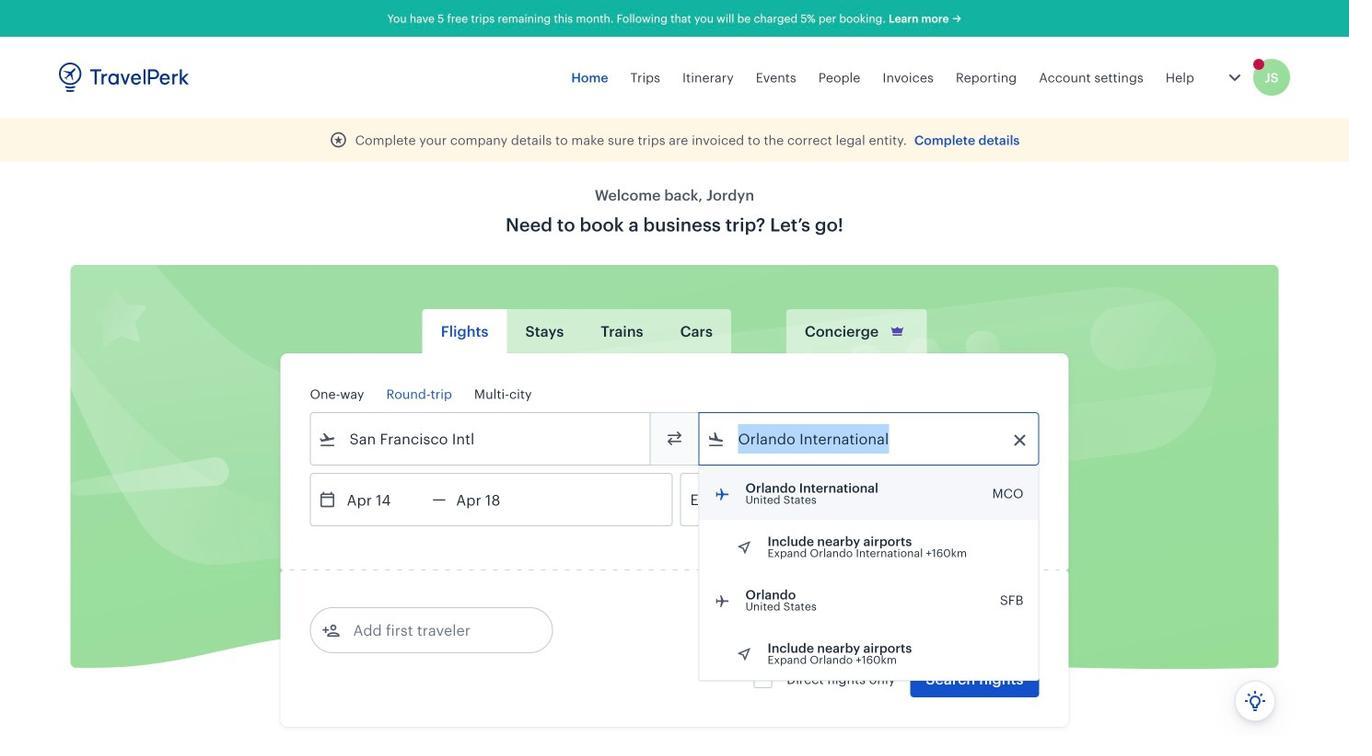 Task type: locate. For each thing, give the bounding box(es) containing it.
Add first traveler search field
[[340, 616, 532, 646]]

To search field
[[725, 425, 1014, 454]]

Return text field
[[446, 474, 542, 526]]



Task type: describe. For each thing, give the bounding box(es) containing it.
Depart text field
[[337, 474, 432, 526]]

From search field
[[337, 425, 626, 454]]



